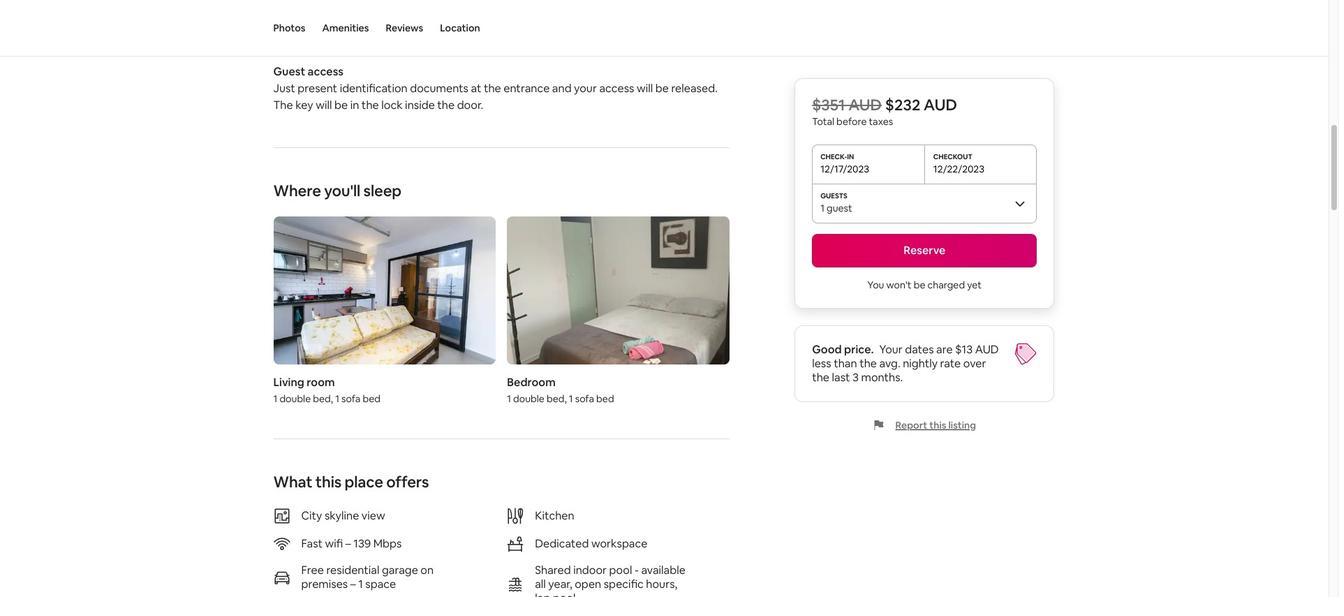 Task type: describe. For each thing, give the bounding box(es) containing it.
experience
[[273, 31, 331, 45]]

good
[[812, 342, 842, 357]]

report this listing button
[[873, 419, 976, 432]]

bedroom
[[507, 375, 556, 390]]

lock
[[381, 98, 403, 112]]

yet
[[967, 279, 982, 291]]

joining
[[479, 31, 513, 45]]

total
[[812, 115, 834, 128]]

1 inside free residential garage on premises – 1 space
[[358, 577, 363, 592]]

door.
[[457, 98, 483, 112]]

excellent
[[671, 14, 717, 29]]

less
[[812, 356, 831, 371]]

your
[[879, 342, 903, 357]]

entrance
[[504, 81, 550, 96]]

0 horizontal spatial access
[[308, 64, 344, 79]]

$351 aud $232 aud total before taxes
[[812, 95, 957, 128]]

taxes
[[869, 115, 893, 128]]

12/22/2023
[[933, 163, 985, 175]]

wifi
[[325, 537, 343, 551]]

the left last
[[812, 370, 830, 385]]

where you'll sleep
[[273, 181, 401, 200]]

guest
[[827, 202, 852, 214]]

garage
[[382, 563, 418, 578]]

living
[[273, 375, 304, 390]]

the
[[273, 98, 293, 112]]

where you'll sleep region
[[268, 181, 735, 411]]

$13 aud
[[955, 342, 999, 357]]

1 horizontal spatial will
[[637, 81, 653, 96]]

documents
[[410, 81, 469, 96]]

photos
[[273, 22, 305, 34]]

bed, inside living room 1 double bed, 1 sofa bed
[[313, 393, 333, 405]]

last
[[832, 370, 850, 385]]

bedroom 1 double bed, 1 sofa bed
[[507, 375, 614, 405]]

inside
[[405, 98, 435, 112]]

provide
[[614, 14, 653, 29]]

the down identification
[[362, 98, 379, 112]]

0 horizontal spatial to
[[543, 31, 554, 45]]

0 horizontal spatial be
[[334, 98, 348, 112]]

your
[[574, 81, 597, 96]]

1 guest button
[[812, 184, 1037, 223]]

you
[[868, 279, 884, 291]]

amenities button
[[322, 0, 369, 56]]

skyline
[[325, 509, 359, 523]]

fast wifi – 139 mbps
[[301, 537, 402, 551]]

reviews button
[[386, 0, 423, 56]]

139
[[354, 537, 371, 551]]

modern.
[[557, 31, 600, 45]]

just
[[273, 81, 295, 96]]

city
[[301, 509, 322, 523]]

over
[[963, 356, 986, 371]]

room
[[307, 375, 335, 390]]

specific
[[604, 577, 644, 592]]

12/17/2023
[[821, 163, 869, 175]]

than
[[834, 356, 857, 371]]

identification
[[340, 81, 408, 96]]

1 inside 1 guest dropdown button
[[821, 202, 825, 214]]

on
[[421, 563, 434, 578]]

lap
[[535, 591, 550, 597]]

all inside shared indoor pool - available all year, open specific hours, lap pool
[[535, 577, 546, 592]]

0 vertical spatial in
[[325, 14, 334, 29]]

amenities
[[322, 22, 369, 34]]

before
[[837, 115, 867, 128]]

double inside living room 1 double bed, 1 sofa bed
[[280, 393, 311, 405]]

report this listing
[[896, 419, 976, 432]]

price.
[[844, 342, 874, 357]]

– inside free residential garage on premises – 1 space
[[350, 577, 356, 592]]

shared indoor pool - available all year, open specific hours, lap pool
[[535, 563, 686, 597]]

the right the at
[[484, 81, 501, 96]]

released.
[[671, 81, 718, 96]]

an
[[656, 14, 668, 29]]

1 vertical spatial will
[[316, 98, 332, 112]]

3
[[853, 370, 859, 385]]

you'll
[[324, 181, 360, 200]]

0 vertical spatial to
[[601, 14, 612, 29]]

this for what
[[315, 472, 341, 492]]

practicality
[[541, 14, 598, 29]]

1 horizontal spatial access
[[599, 81, 634, 96]]

listing
[[949, 419, 976, 432]]

double inside bedroom 1 double bed, 1 sofa bed
[[513, 393, 545, 405]]

$351 aud
[[812, 95, 882, 115]]

at
[[471, 81, 481, 96]]

guest
[[273, 64, 305, 79]]

kitchen
[[535, 509, 574, 523]]

1 horizontal spatial and
[[519, 14, 538, 29]]

are
[[936, 342, 953, 357]]

1 guest
[[821, 202, 852, 214]]

year,
[[548, 577, 572, 592]]

sleep
[[364, 181, 401, 200]]

good price.
[[812, 342, 874, 357]]



Task type: locate. For each thing, give the bounding box(es) containing it.
to left provide at left
[[601, 14, 612, 29]]

2 double from the left
[[513, 393, 545, 405]]

2 vertical spatial be
[[914, 279, 925, 291]]

1 vertical spatial in
[[333, 31, 342, 45]]

0 vertical spatial pool
[[609, 563, 632, 578]]

0 horizontal spatial double
[[280, 393, 311, 405]]

free
[[301, 563, 324, 578]]

sofa bi bed, sleeps two. image
[[273, 216, 496, 365], [273, 216, 496, 365]]

in inside guest access just present identification documents at the entrance and your access will be released. the key will be in the lock inside the door.
[[350, 98, 359, 112]]

1 horizontal spatial all
[[535, 577, 546, 592]]

dedicated workspace
[[535, 537, 648, 551]]

0 horizontal spatial and
[[432, 31, 451, 45]]

be left released. at the right of the page
[[655, 81, 669, 96]]

1 vertical spatial –
[[350, 577, 356, 592]]

this left place
[[315, 472, 341, 492]]

1 horizontal spatial this
[[930, 419, 946, 432]]

view
[[362, 509, 385, 523]]

and up retro
[[519, 14, 538, 29]]

with
[[413, 14, 435, 29]]

pool
[[609, 563, 632, 578], [553, 591, 576, 597]]

1 sofa from the left
[[341, 393, 361, 405]]

reviews
[[386, 22, 423, 34]]

all
[[438, 14, 449, 29], [535, 577, 546, 592]]

– left space
[[350, 577, 356, 592]]

what
[[273, 472, 312, 492]]

in down identification
[[350, 98, 359, 112]]

rate
[[940, 356, 961, 371]]

present
[[298, 81, 337, 96]]

free residential garage on premises – 1 space
[[301, 563, 434, 592]]

1 vertical spatial to
[[543, 31, 554, 45]]

bedroom image
[[507, 216, 730, 365], [507, 216, 730, 365]]

premises
[[301, 577, 348, 592]]

2 vertical spatial and
[[552, 81, 572, 96]]

0 horizontal spatial bed,
[[313, 393, 333, 405]]

0 horizontal spatial this
[[315, 472, 341, 492]]

industrial
[[337, 14, 384, 29]]

bed, down bedroom
[[547, 393, 567, 405]]

1 bed from the left
[[363, 393, 381, 405]]

0 vertical spatial be
[[655, 81, 669, 96]]

1 vertical spatial this
[[315, 472, 341, 492]]

sofa inside living room 1 double bed, 1 sofa bed
[[341, 393, 361, 405]]

will left released. at the right of the page
[[637, 81, 653, 96]]

all left year,
[[535, 577, 546, 592]]

double down bedroom
[[513, 393, 545, 405]]

the down documents
[[437, 98, 455, 112]]

loft
[[302, 14, 323, 29]]

charged
[[928, 279, 965, 291]]

city skyline view
[[301, 509, 385, 523]]

0 vertical spatial access
[[308, 64, 344, 79]]

and
[[519, 14, 538, 29], [432, 31, 451, 45], [552, 81, 572, 96]]

pool left "-"
[[609, 563, 632, 578]]

be down 'present'
[[334, 98, 348, 112]]

2 vertical spatial in
[[350, 98, 359, 112]]

1 horizontal spatial pool
[[609, 563, 632, 578]]

pool right the lap
[[553, 591, 576, 597]]

0 horizontal spatial bed
[[363, 393, 381, 405]]

1 horizontal spatial bed,
[[547, 393, 567, 405]]

0 horizontal spatial all
[[438, 14, 449, 29]]

offers
[[386, 472, 429, 492]]

in down industrial
[[333, 31, 342, 45]]

this
[[930, 419, 946, 432], [315, 472, 341, 492]]

2 horizontal spatial be
[[914, 279, 925, 291]]

1 vertical spatial pool
[[553, 591, 576, 597]]

$232 aud
[[885, 95, 957, 115]]

0 vertical spatial will
[[637, 81, 653, 96]]

residential
[[326, 563, 379, 578]]

bed inside living room 1 double bed, 1 sofa bed
[[363, 393, 381, 405]]

shared
[[535, 563, 571, 578]]

fast
[[301, 537, 323, 551]]

place
[[345, 472, 383, 492]]

0 horizontal spatial will
[[316, 98, 332, 112]]

0 horizontal spatial sofa
[[341, 393, 361, 405]]

bed
[[363, 393, 381, 405], [596, 393, 614, 405]]

be right won't
[[914, 279, 925, 291]]

key
[[295, 98, 313, 112]]

accommodation
[[344, 31, 429, 45]]

double down living
[[280, 393, 311, 405]]

available
[[641, 563, 686, 578]]

to
[[601, 14, 612, 29], [543, 31, 554, 45]]

in
[[325, 14, 334, 29], [333, 31, 342, 45], [350, 98, 359, 112]]

avg.
[[879, 356, 900, 371]]

this for report
[[930, 419, 946, 432]]

be
[[655, 81, 669, 96], [334, 98, 348, 112], [914, 279, 925, 291]]

0 vertical spatial –
[[345, 537, 351, 551]]

sofa inside bedroom 1 double bed, 1 sofa bed
[[575, 393, 594, 405]]

indoor
[[573, 563, 607, 578]]

bed inside bedroom 1 double bed, 1 sofa bed
[[596, 393, 614, 405]]

1 double from the left
[[280, 393, 311, 405]]

0 vertical spatial all
[[438, 14, 449, 29]]

reserve
[[904, 243, 946, 258]]

1 bed, from the left
[[313, 393, 333, 405]]

to right retro
[[543, 31, 554, 45]]

sofa
[[341, 393, 361, 405], [575, 393, 594, 405]]

-
[[635, 563, 639, 578]]

2 sofa from the left
[[575, 393, 594, 405]]

– left 139
[[345, 537, 351, 551]]

1 horizontal spatial sofa
[[575, 393, 594, 405]]

photos button
[[273, 0, 305, 56]]

0 vertical spatial this
[[930, 419, 946, 432]]

you won't be charged yet
[[868, 279, 982, 291]]

will down 'present'
[[316, 98, 332, 112]]

and left your
[[552, 81, 572, 96]]

and inside guest access just present identification documents at the entrance and your access will be released. the key will be in the lock inside the door.
[[552, 81, 572, 96]]

2 horizontal spatial and
[[552, 81, 572, 96]]

bed, inside bedroom 1 double bed, 1 sofa bed
[[547, 393, 567, 405]]

where
[[273, 181, 321, 200]]

reserve button
[[812, 234, 1037, 267]]

access right your
[[599, 81, 634, 96]]

dates
[[905, 342, 934, 357]]

cozy loft in industrial style with all convenience and practicality to provide an excellent experience in accommodation and rest, joining retro to modern.
[[273, 14, 720, 45]]

dedicated
[[535, 537, 589, 551]]

0 vertical spatial and
[[519, 14, 538, 29]]

living room 1 double bed, 1 sofa bed
[[273, 375, 381, 405]]

all inside cozy loft in industrial style with all convenience and practicality to provide an excellent experience in accommodation and rest, joining retro to modern.
[[438, 14, 449, 29]]

rest,
[[453, 31, 476, 45]]

1 horizontal spatial be
[[655, 81, 669, 96]]

bed, down room
[[313, 393, 333, 405]]

double
[[280, 393, 311, 405], [513, 393, 545, 405]]

guest access just present identification documents at the entrance and your access will be released. the key will be in the lock inside the door.
[[273, 64, 720, 112]]

2 bed, from the left
[[547, 393, 567, 405]]

this left 'listing'
[[930, 419, 946, 432]]

1 horizontal spatial bed
[[596, 393, 614, 405]]

1 horizontal spatial double
[[513, 393, 545, 405]]

1 horizontal spatial to
[[601, 14, 612, 29]]

won't
[[886, 279, 912, 291]]

cozy
[[273, 14, 299, 29]]

retro
[[515, 31, 541, 45]]

convenience
[[451, 14, 516, 29]]

all right the with
[[438, 14, 449, 29]]

access up 'present'
[[308, 64, 344, 79]]

1 vertical spatial and
[[432, 31, 451, 45]]

location
[[440, 22, 480, 34]]

months.
[[861, 370, 903, 385]]

your dates are $13 aud less than the avg. nightly rate over the last 3 months.
[[812, 342, 999, 385]]

1
[[821, 202, 825, 214], [273, 393, 277, 405], [335, 393, 339, 405], [507, 393, 511, 405], [569, 393, 573, 405], [358, 577, 363, 592]]

in right loft
[[325, 14, 334, 29]]

1 vertical spatial all
[[535, 577, 546, 592]]

2 bed from the left
[[596, 393, 614, 405]]

report
[[896, 419, 927, 432]]

and left rest,
[[432, 31, 451, 45]]

1 vertical spatial access
[[599, 81, 634, 96]]

1 vertical spatial be
[[334, 98, 348, 112]]

0 horizontal spatial pool
[[553, 591, 576, 597]]

mbps
[[373, 537, 402, 551]]

the
[[484, 81, 501, 96], [362, 98, 379, 112], [437, 98, 455, 112], [860, 356, 877, 371], [812, 370, 830, 385]]

will
[[637, 81, 653, 96], [316, 98, 332, 112]]

open
[[575, 577, 601, 592]]

the right 3
[[860, 356, 877, 371]]

style
[[386, 14, 411, 29]]

location button
[[440, 0, 480, 56]]

space
[[365, 577, 396, 592]]



Task type: vqa. For each thing, say whether or not it's contained in the screenshot.
5.0
no



